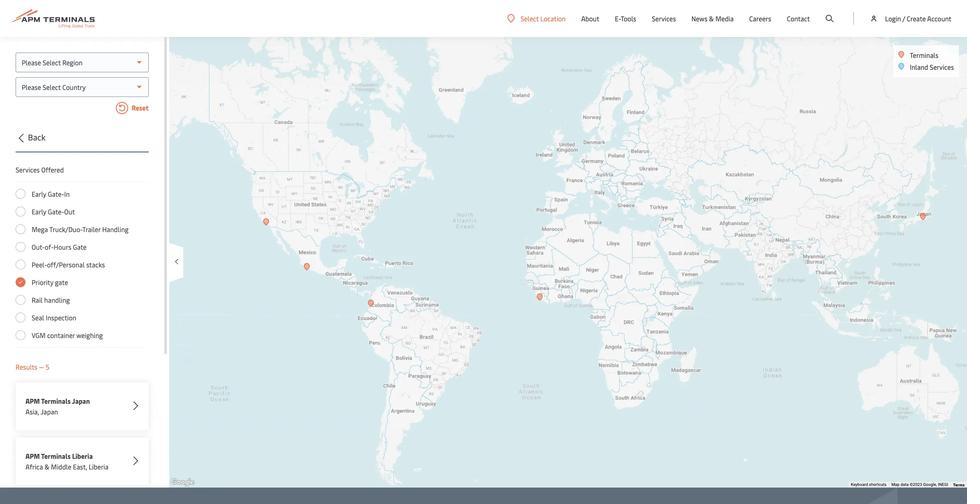Task type: locate. For each thing, give the bounding box(es) containing it.
e-tools button
[[616, 0, 637, 37]]

create
[[908, 14, 927, 23]]

login
[[886, 14, 902, 23]]

& inside apm terminals liberia africa & middle east, liberia
[[45, 463, 49, 472]]

services for services
[[652, 14, 677, 23]]

of-
[[45, 243, 54, 252]]

1 early from the top
[[32, 190, 46, 199]]

vgm
[[32, 331, 46, 340]]

1 horizontal spatial &
[[710, 14, 715, 23]]

0 horizontal spatial &
[[45, 463, 49, 472]]

apm for apm terminals liberia
[[25, 452, 40, 461]]

services left offered
[[16, 165, 40, 174]]

handling
[[44, 296, 70, 305]]

terminals down 5 on the bottom left
[[41, 397, 71, 406]]

1 horizontal spatial japan
[[72, 397, 90, 406]]

gate- down early gate-in
[[48, 207, 64, 216]]

priority gate
[[32, 278, 68, 287]]

shortcuts
[[870, 483, 887, 487]]

1 vertical spatial liberia
[[89, 463, 109, 472]]

apm inside apm terminals liberia africa & middle east, liberia
[[25, 452, 40, 461]]

apm terminals japan asia, japan
[[25, 397, 90, 417]]

map
[[892, 483, 900, 487]]

stacks
[[86, 260, 105, 269]]

liberia
[[72, 452, 93, 461], [89, 463, 109, 472]]

contact
[[788, 14, 811, 23]]

liberia up east,
[[72, 452, 93, 461]]

early up mega
[[32, 207, 46, 216]]

offered
[[41, 165, 64, 174]]

back button
[[13, 131, 149, 153]]

careers
[[750, 14, 772, 23]]

2 apm from the top
[[25, 452, 40, 461]]

reset button
[[16, 102, 149, 116]]

inspection
[[46, 313, 76, 322]]

1 apm from the top
[[25, 397, 40, 406]]

apm inside apm terminals japan asia, japan
[[25, 397, 40, 406]]

mega truck/duo-trailer handling
[[32, 225, 129, 234]]

/
[[903, 14, 906, 23]]

0 vertical spatial terminals
[[911, 51, 939, 60]]

inland services
[[911, 63, 955, 72]]

africa
[[25, 463, 43, 472]]

1 horizontal spatial services
[[652, 14, 677, 23]]

2 vertical spatial services
[[16, 165, 40, 174]]

news & media
[[692, 14, 734, 23]]

0 vertical spatial services
[[652, 14, 677, 23]]

apm up "asia,"
[[25, 397, 40, 406]]

seal
[[32, 313, 44, 322]]

about
[[582, 14, 600, 23]]

1 vertical spatial apm
[[25, 452, 40, 461]]

terminals up the middle
[[41, 452, 71, 461]]

©2023
[[911, 483, 923, 487]]

terminals inside apm terminals liberia africa & middle east, liberia
[[41, 452, 71, 461]]

in
[[64, 190, 70, 199]]

out-
[[32, 243, 45, 252]]

1 vertical spatial &
[[45, 463, 49, 472]]

login / create account
[[886, 14, 952, 23]]

1 vertical spatial early
[[32, 207, 46, 216]]

terminals
[[911, 51, 939, 60], [41, 397, 71, 406], [41, 452, 71, 461]]

liberia right east,
[[89, 463, 109, 472]]

0 vertical spatial &
[[710, 14, 715, 23]]

east,
[[73, 463, 87, 472]]

1 vertical spatial terminals
[[41, 397, 71, 406]]

1 gate- from the top
[[48, 190, 64, 199]]

Mega Truck/Duo-Trailer Handling radio
[[16, 225, 25, 234]]

news
[[692, 14, 708, 23]]

map region
[[121, 0, 968, 505]]

early for early gate-out
[[32, 207, 46, 216]]

early right early gate-in option at left
[[32, 190, 46, 199]]

keyboard shortcuts button
[[852, 482, 887, 488]]

terms
[[954, 482, 966, 488]]

tools
[[621, 14, 637, 23]]

middle
[[51, 463, 71, 472]]

priority
[[32, 278, 53, 287]]

gate
[[55, 278, 68, 287]]

2 early from the top
[[32, 207, 46, 216]]

& right "news"
[[710, 14, 715, 23]]

login / create account link
[[871, 0, 952, 37]]

0 horizontal spatial services
[[16, 165, 40, 174]]

map data ©2023 google, inegi
[[892, 483, 949, 487]]

terminals up 'inland'
[[911, 51, 939, 60]]

& right africa
[[45, 463, 49, 472]]

apm terminals liberia africa & middle east, liberia
[[25, 452, 109, 472]]

japan
[[72, 397, 90, 406], [41, 408, 58, 417]]

1 vertical spatial gate-
[[48, 207, 64, 216]]

out-of-hours gate
[[32, 243, 87, 252]]

services button
[[652, 0, 677, 37]]

2 gate- from the top
[[48, 207, 64, 216]]

0 vertical spatial gate-
[[48, 190, 64, 199]]

services for services offered
[[16, 165, 40, 174]]

data
[[901, 483, 910, 487]]

peel-off/personal stacks
[[32, 260, 105, 269]]

services
[[652, 14, 677, 23], [931, 63, 955, 72], [16, 165, 40, 174]]

2 vertical spatial terminals
[[41, 452, 71, 461]]

media
[[716, 14, 734, 23]]

0 horizontal spatial japan
[[41, 408, 58, 417]]

rail
[[32, 296, 43, 305]]

&
[[710, 14, 715, 23], [45, 463, 49, 472]]

google,
[[924, 483, 938, 487]]

gate-
[[48, 190, 64, 199], [48, 207, 64, 216]]

gate- up the early gate-out
[[48, 190, 64, 199]]

0 vertical spatial apm
[[25, 397, 40, 406]]

early
[[32, 190, 46, 199], [32, 207, 46, 216]]

terms link
[[954, 482, 966, 488]]

services right 'inland'
[[931, 63, 955, 72]]

0 vertical spatial early
[[32, 190, 46, 199]]

2 horizontal spatial services
[[931, 63, 955, 72]]

rail handling
[[32, 296, 70, 305]]

apm up africa
[[25, 452, 40, 461]]

1 vertical spatial japan
[[41, 408, 58, 417]]

terminals inside apm terminals japan asia, japan
[[41, 397, 71, 406]]

apm
[[25, 397, 40, 406], [25, 452, 40, 461]]

gate- for out
[[48, 207, 64, 216]]

1 vertical spatial services
[[931, 63, 955, 72]]

peel-
[[32, 260, 47, 269]]

services right tools
[[652, 14, 677, 23]]

5
[[46, 363, 49, 372]]



Task type: describe. For each thing, give the bounding box(es) containing it.
Seal Inspection radio
[[16, 313, 25, 323]]

careers button
[[750, 0, 772, 37]]

results
[[16, 363, 37, 372]]

google image
[[169, 477, 196, 488]]

—
[[39, 363, 44, 372]]

news & media button
[[692, 0, 734, 37]]

mega
[[32, 225, 48, 234]]

select
[[521, 14, 539, 23]]

account
[[928, 14, 952, 23]]

gate- for in
[[48, 190, 64, 199]]

0 vertical spatial japan
[[72, 397, 90, 406]]

terminals for japan
[[41, 397, 71, 406]]

vgm container weighing
[[32, 331, 103, 340]]

seal inspection
[[32, 313, 76, 322]]

services offered
[[16, 165, 64, 174]]

Early Gate-Out radio
[[16, 207, 25, 217]]

container
[[47, 331, 75, 340]]

back
[[28, 132, 46, 143]]

inegi
[[939, 483, 949, 487]]

VGM container weighing radio
[[16, 331, 25, 340]]

Peel-off/Personal stacks radio
[[16, 260, 25, 270]]

weighing
[[76, 331, 103, 340]]

asia,
[[25, 408, 39, 417]]

terminals for liberia
[[41, 452, 71, 461]]

about button
[[582, 0, 600, 37]]

reset
[[130, 103, 149, 112]]

Rail handling radio
[[16, 295, 25, 305]]

off/personal
[[47, 260, 85, 269]]

Early Gate-In radio
[[16, 189, 25, 199]]

early gate-in
[[32, 190, 70, 199]]

Out-of-Hours Gate radio
[[16, 242, 25, 252]]

select location button
[[508, 14, 566, 23]]

keyboard
[[852, 483, 869, 487]]

e-
[[616, 14, 621, 23]]

early gate-out
[[32, 207, 75, 216]]

0 vertical spatial liberia
[[72, 452, 93, 461]]

contact button
[[788, 0, 811, 37]]

inland
[[911, 63, 929, 72]]

select location
[[521, 14, 566, 23]]

Priority gate radio
[[16, 278, 25, 287]]

e-tools
[[616, 14, 637, 23]]

keyboard shortcuts
[[852, 483, 887, 487]]

gate
[[73, 243, 87, 252]]

hours
[[54, 243, 71, 252]]

trailer
[[82, 225, 101, 234]]

results — 5
[[16, 363, 49, 372]]

& inside dropdown button
[[710, 14, 715, 23]]

apm for apm terminals japan
[[25, 397, 40, 406]]

location
[[541, 14, 566, 23]]

early for early gate-in
[[32, 190, 46, 199]]

handling
[[102, 225, 129, 234]]

truck/duo-
[[49, 225, 82, 234]]

out
[[64, 207, 75, 216]]



Task type: vqa. For each thing, say whether or not it's contained in the screenshot.
©2023
yes



